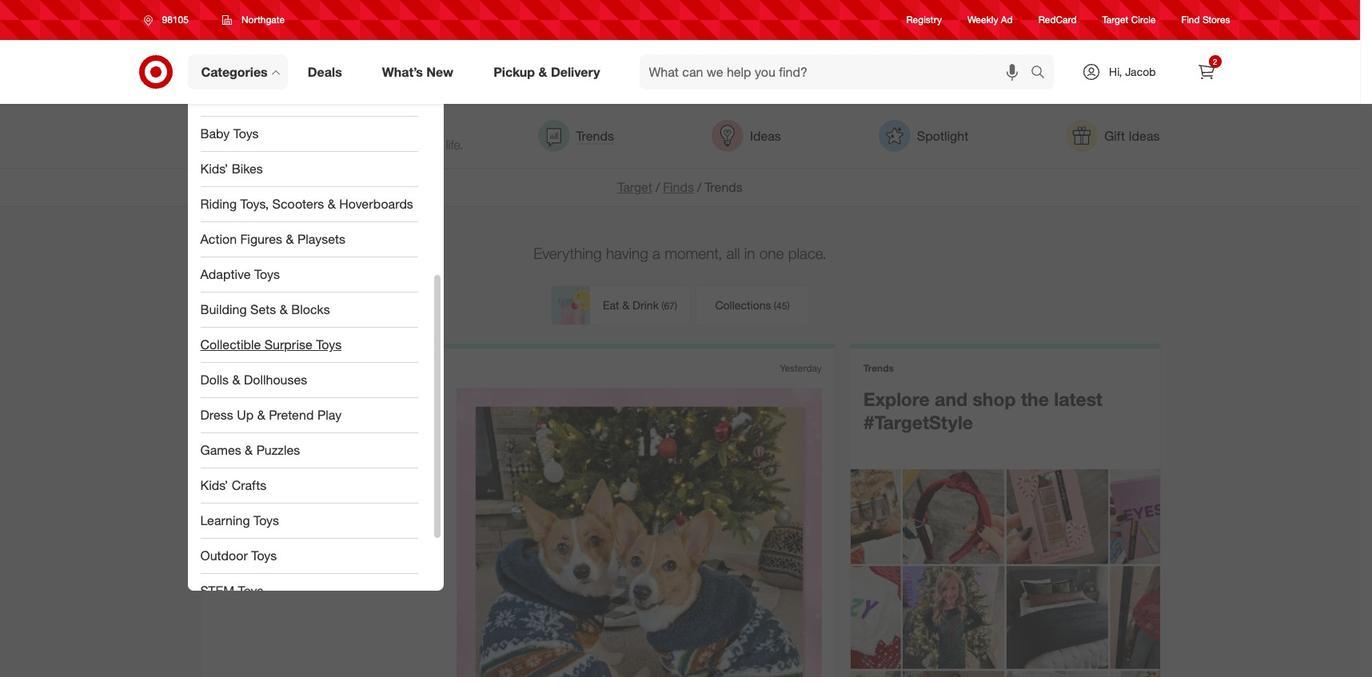 Task type: vqa. For each thing, say whether or not it's contained in the screenshot.
07430 on the left
no



Task type: describe. For each thing, give the bounding box(es) containing it.
gift ideas
[[1105, 128, 1161, 144]]

dolls & dollhouses link
[[188, 363, 431, 398]]

loves
[[322, 388, 379, 417]]

the inside the everyone loves when pets love the holidays too!
[[385, 417, 421, 446]]

from matching 'fits to festive toys, get ready for major smiles with these adorable pets.
[[213, 489, 431, 541]]

holidays
[[213, 446, 305, 475]]

collectible
[[200, 337, 261, 353]]

kids' bikes
[[200, 161, 263, 177]]

from
[[213, 489, 243, 505]]

and inside bringing the latest trends and ideas to life.
[[375, 137, 396, 153]]

pets
[[280, 417, 328, 446]]

too!
[[311, 446, 354, 475]]

1 ideas from the left
[[750, 128, 782, 144]]

stem toys
[[200, 583, 264, 599]]

baby toys link
[[188, 117, 431, 152]]

outdoor toys
[[200, 548, 277, 564]]

learning
[[200, 513, 250, 529]]

building
[[200, 302, 247, 318]]

these
[[371, 507, 402, 523]]

riding toys, scooters & hoverboards
[[200, 196, 414, 212]]

collage of people showing off their #targetstyle image
[[851, 470, 1161, 678]]

games & puzzles link
[[188, 434, 431, 469]]

target for target / finds / trends
[[618, 179, 653, 195]]

explore and shop the latest #targetstyle
[[864, 388, 1103, 434]]

dolls
[[200, 372, 229, 388]]

'fits
[[303, 489, 323, 505]]

kids' for kids' bikes
[[200, 161, 228, 177]]

everything
[[534, 244, 602, 262]]

dress up & pretend play
[[200, 407, 342, 423]]

kids' bikes link
[[188, 152, 431, 187]]

2 ideas from the left
[[1129, 128, 1161, 144]]

riding
[[200, 196, 237, 212]]

redcard link
[[1039, 13, 1077, 27]]

dialog containing baby toys
[[188, 65, 444, 610]]

festive
[[342, 489, 379, 505]]

adorable
[[213, 525, 263, 541]]

adaptive
[[200, 266, 251, 282]]

having
[[606, 244, 649, 262]]

latest inside bringing the latest trends and ideas to life.
[[406, 119, 435, 135]]

trends down collectible
[[213, 362, 244, 374]]

play
[[318, 407, 342, 423]]

what's new link
[[369, 54, 474, 90]]

98105
[[162, 14, 189, 26]]

dress up & pretend play link
[[188, 398, 431, 434]]

& right scooters on the left top of page
[[328, 196, 336, 212]]

target / finds / trends
[[618, 179, 743, 195]]

hi, jacob
[[1110, 65, 1157, 78]]

ideas
[[399, 137, 428, 153]]

everyone loves when pets love the holidays too! image
[[457, 388, 822, 678]]

target for target circle
[[1103, 14, 1129, 26]]

eat & drink ( 67 )
[[603, 298, 678, 312]]

what's
[[382, 64, 423, 80]]

one
[[760, 244, 784, 262]]

98105 button
[[133, 6, 206, 34]]

pickup
[[494, 64, 535, 80]]

northgate button
[[212, 6, 295, 34]]

explore
[[864, 388, 930, 411]]

everything having a moment, all in one place.
[[534, 244, 827, 262]]

target link
[[618, 179, 653, 195]]

games & puzzles
[[200, 443, 300, 459]]

action
[[200, 231, 237, 247]]

action figures & playsets link
[[188, 222, 431, 258]]

to inside bringing the latest trends and ideas to life.
[[432, 137, 443, 153]]

baby toys
[[200, 126, 259, 142]]

place.
[[789, 244, 827, 262]]

ready
[[213, 507, 245, 523]]

matching
[[246, 489, 299, 505]]

spotlight link
[[879, 120, 969, 152]]

pretend
[[269, 407, 314, 423]]

collectible surprise toys
[[200, 337, 342, 353]]

collectible surprise toys link
[[188, 328, 431, 363]]

circle
[[1132, 14, 1157, 26]]

ad
[[1002, 14, 1013, 26]]

in
[[745, 244, 756, 262]]

( inside collections ( 45 )
[[774, 300, 777, 312]]

gift ideas link
[[1067, 120, 1161, 152]]

eat
[[603, 298, 620, 312]]

spotlight
[[918, 128, 969, 144]]

finds
[[663, 179, 694, 195]]

1 / from the left
[[656, 179, 660, 195]]

) inside the eat & drink ( 67 )
[[675, 300, 678, 312]]

stores
[[1203, 14, 1231, 26]]

major
[[268, 507, 300, 523]]

& right sets
[[280, 302, 288, 318]]



Task type: locate. For each thing, give the bounding box(es) containing it.
toys,
[[383, 489, 409, 505]]

find
[[1182, 14, 1201, 26]]

blocks
[[291, 302, 330, 318]]

2 vertical spatial the
[[385, 417, 421, 446]]

outdoor toys link
[[188, 539, 431, 574]]

kids' crafts link
[[188, 469, 431, 504]]

ideas
[[750, 128, 782, 144], [1129, 128, 1161, 144]]

1 horizontal spatial and
[[935, 388, 968, 411]]

the inside 'explore and shop the latest #targetstyle'
[[1022, 388, 1050, 411]]

1 vertical spatial latest
[[1055, 388, 1103, 411]]

and
[[375, 137, 396, 153], [935, 388, 968, 411]]

#targetstyle
[[864, 411, 974, 434]]

& right the "eat"
[[623, 298, 630, 312]]

and inside 'explore and shop the latest #targetstyle'
[[935, 388, 968, 411]]

pickup & delivery
[[494, 64, 601, 80]]

toys right baby at top left
[[233, 126, 259, 142]]

2 / from the left
[[698, 179, 702, 195]]

/ right finds
[[698, 179, 702, 195]]

playsets
[[298, 231, 346, 247]]

kids' left bikes on the top left
[[200, 161, 228, 177]]

for
[[249, 507, 264, 523]]

kids' up ready
[[200, 478, 228, 494]]

the up ideas
[[385, 119, 403, 135]]

0 vertical spatial latest
[[406, 119, 435, 135]]

figures
[[240, 231, 282, 247]]

1 vertical spatial kids'
[[200, 478, 228, 494]]

registry link
[[907, 13, 943, 27]]

new
[[427, 64, 454, 80]]

target left circle at the top of page
[[1103, 14, 1129, 26]]

0 vertical spatial to
[[432, 137, 443, 153]]

everyone
[[213, 388, 316, 417]]

1 vertical spatial to
[[327, 489, 338, 505]]

toys inside stem toys link
[[238, 583, 264, 599]]

1 horizontal spatial to
[[432, 137, 443, 153]]

1 horizontal spatial latest
[[1055, 388, 1103, 411]]

finds link
[[663, 179, 694, 195]]

latest inside 'explore and shop the latest #targetstyle'
[[1055, 388, 1103, 411]]

and up #targetstyle at right
[[935, 388, 968, 411]]

trends link
[[538, 120, 614, 152]]

shop
[[973, 388, 1017, 411]]

1 ) from the left
[[675, 300, 678, 312]]

gift
[[1105, 128, 1126, 144]]

0 horizontal spatial and
[[375, 137, 396, 153]]

to
[[432, 137, 443, 153], [327, 489, 338, 505]]

learning toys link
[[188, 504, 431, 539]]

1 vertical spatial and
[[935, 388, 968, 411]]

the right shop
[[1022, 388, 1050, 411]]

target left finds link at the top
[[618, 179, 653, 195]]

& right figures
[[286, 231, 294, 247]]

trends down "delivery"
[[576, 128, 614, 144]]

2 kids' from the top
[[200, 478, 228, 494]]

1 vertical spatial the
[[1022, 388, 1050, 411]]

outdoor
[[200, 548, 248, 564]]

toys down blocks
[[316, 337, 342, 353]]

& right dolls
[[232, 372, 240, 388]]

the
[[385, 119, 403, 135], [1022, 388, 1050, 411], [385, 417, 421, 446]]

puzzles
[[257, 443, 300, 459]]

all
[[727, 244, 740, 262]]

categories
[[201, 64, 268, 80]]

find stores link
[[1182, 13, 1231, 27]]

0 horizontal spatial ideas
[[750, 128, 782, 144]]

trends up explore
[[864, 362, 894, 374]]

to inside from matching 'fits to festive toys, get ready for major smiles with these adorable pets.
[[327, 489, 338, 505]]

( right collections
[[774, 300, 777, 312]]

baby
[[200, 126, 230, 142]]

what's new
[[382, 64, 454, 80]]

& right pickup
[[539, 64, 548, 80]]

smiles
[[303, 507, 340, 523]]

2 ) from the left
[[788, 300, 790, 312]]

bringing
[[336, 119, 382, 135]]

toys up building sets & blocks
[[254, 266, 280, 282]]

& right the up
[[257, 407, 265, 423]]

moment,
[[665, 244, 723, 262]]

1 horizontal spatial (
[[774, 300, 777, 312]]

and left ideas
[[375, 137, 396, 153]]

building sets & blocks
[[200, 302, 330, 318]]

1 horizontal spatial target
[[1103, 14, 1129, 26]]

0 horizontal spatial latest
[[406, 119, 435, 135]]

trends right finds
[[705, 179, 743, 195]]

hi,
[[1110, 65, 1123, 78]]

a
[[653, 244, 661, 262]]

0 vertical spatial and
[[375, 137, 396, 153]]

0 vertical spatial target
[[1103, 14, 1129, 26]]

1 horizontal spatial ideas
[[1129, 128, 1161, 144]]

1 vertical spatial target
[[618, 179, 653, 195]]

sets
[[250, 302, 276, 318]]

)
[[675, 300, 678, 312], [788, 300, 790, 312]]

0 horizontal spatial (
[[662, 300, 664, 312]]

toys
[[233, 126, 259, 142], [254, 266, 280, 282], [316, 337, 342, 353], [254, 513, 279, 529], [251, 548, 277, 564], [238, 583, 264, 599]]

) right collections
[[788, 300, 790, 312]]

find stores
[[1182, 14, 1231, 26]]

the right love at the bottom of the page
[[385, 417, 421, 446]]

toys,
[[240, 196, 269, 212]]

0 vertical spatial kids'
[[200, 161, 228, 177]]

toys for outdoor toys
[[251, 548, 277, 564]]

adaptive toys link
[[188, 258, 431, 293]]

target finds image
[[200, 120, 320, 152]]

life.
[[446, 137, 464, 153]]

toys right stem at the left of the page
[[238, 583, 264, 599]]

registry
[[907, 14, 943, 26]]

hoverboards
[[339, 196, 414, 212]]

bringing the latest trends and ideas to life.
[[336, 119, 464, 153]]

to left life.
[[432, 137, 443, 153]]

2 link
[[1189, 54, 1225, 90]]

northgate
[[242, 14, 285, 26]]

0 horizontal spatial /
[[656, 179, 660, 195]]

toys inside learning toys link
[[254, 513, 279, 529]]

0 horizontal spatial )
[[675, 300, 678, 312]]

(
[[662, 300, 664, 312], [774, 300, 777, 312]]

weekly ad link
[[968, 13, 1013, 27]]

0 horizontal spatial to
[[327, 489, 338, 505]]

& inside "link"
[[257, 407, 265, 423]]

bikes
[[232, 161, 263, 177]]

toys inside collectible surprise toys link
[[316, 337, 342, 353]]

) inside collections ( 45 )
[[788, 300, 790, 312]]

toys down pets.
[[251, 548, 277, 564]]

/ left finds link at the top
[[656, 179, 660, 195]]

0 horizontal spatial target
[[618, 179, 653, 195]]

kids' crafts
[[200, 478, 267, 494]]

45
[[777, 300, 788, 312]]

weekly
[[968, 14, 999, 26]]

toys for adaptive toys
[[254, 266, 280, 282]]

stem toys link
[[188, 574, 431, 610]]

latest
[[406, 119, 435, 135], [1055, 388, 1103, 411]]

toys for baby toys
[[233, 126, 259, 142]]

redcard
[[1039, 14, 1077, 26]]

to right 'fits
[[327, 489, 338, 505]]

toys inside baby toys link
[[233, 126, 259, 142]]

with
[[343, 507, 367, 523]]

1 horizontal spatial /
[[698, 179, 702, 195]]

kids' for kids' crafts
[[200, 478, 228, 494]]

toys for stem toys
[[238, 583, 264, 599]]

weekly ad
[[968, 14, 1013, 26]]

toys for learning toys
[[254, 513, 279, 529]]

surprise
[[265, 337, 313, 353]]

up
[[237, 407, 254, 423]]

trends
[[576, 128, 614, 144], [705, 179, 743, 195], [213, 362, 244, 374], [864, 362, 894, 374]]

toys inside adaptive toys link
[[254, 266, 280, 282]]

riding toys, scooters & hoverboards link
[[188, 187, 431, 222]]

the inside bringing the latest trends and ideas to life.
[[385, 119, 403, 135]]

dialog
[[188, 65, 444, 610]]

( inside the eat & drink ( 67 )
[[662, 300, 664, 312]]

pickup & delivery link
[[480, 54, 621, 90]]

1 kids' from the top
[[200, 161, 228, 177]]

2 ( from the left
[[774, 300, 777, 312]]

0 vertical spatial the
[[385, 119, 403, 135]]

action figures & playsets
[[200, 231, 346, 247]]

yesterday
[[780, 362, 822, 374]]

1 ( from the left
[[662, 300, 664, 312]]

target circle
[[1103, 14, 1157, 26]]

& right games at the left bottom of page
[[245, 443, 253, 459]]

) right drink
[[675, 300, 678, 312]]

deals link
[[294, 54, 362, 90]]

pets.
[[267, 525, 295, 541]]

crafts
[[232, 478, 267, 494]]

1 horizontal spatial )
[[788, 300, 790, 312]]

categories link
[[188, 54, 288, 90]]

67
[[664, 300, 675, 312]]

( right drink
[[662, 300, 664, 312]]

toys inside outdoor toys link
[[251, 548, 277, 564]]

What can we help you find? suggestions appear below search field
[[640, 54, 1035, 90]]

toys down matching
[[254, 513, 279, 529]]

target circle link
[[1103, 13, 1157, 27]]



